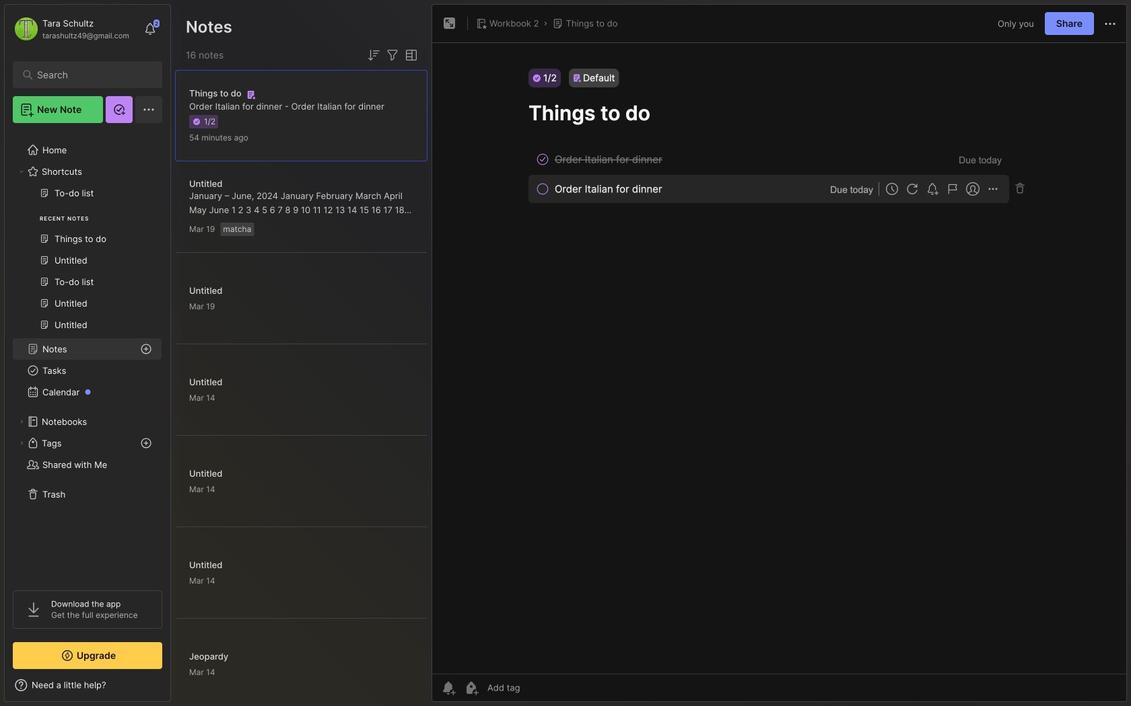 Task type: locate. For each thing, give the bounding box(es) containing it.
more actions image
[[1102, 16, 1118, 32]]

expand tags image
[[18, 440, 26, 448]]

None search field
[[37, 67, 144, 83]]

none search field inside main element
[[37, 67, 144, 83]]

tree
[[5, 131, 170, 579]]

WHAT'S NEW field
[[5, 675, 170, 697]]

group inside main element
[[13, 182, 162, 344]]

click to collapse image
[[170, 682, 180, 698]]

Add filters field
[[384, 47, 401, 63]]

More actions field
[[1102, 15, 1118, 32]]

main element
[[0, 0, 175, 707]]

Sort options field
[[366, 47, 382, 63]]

group
[[13, 182, 162, 344]]



Task type: describe. For each thing, give the bounding box(es) containing it.
add filters image
[[384, 47, 401, 63]]

add a reminder image
[[440, 681, 456, 697]]

add tag image
[[463, 681, 479, 697]]

Search text field
[[37, 69, 144, 81]]

tree inside main element
[[5, 131, 170, 579]]

expand notebooks image
[[18, 418, 26, 426]]

note window element
[[432, 4, 1127, 706]]

View options field
[[401, 47, 419, 63]]

Add tag field
[[486, 683, 587, 695]]

expand note image
[[442, 15, 458, 32]]

Note Editor text field
[[432, 42, 1126, 675]]

Account field
[[13, 15, 129, 42]]



Task type: vqa. For each thing, say whether or not it's contained in the screenshot.
Add a reminder image
yes



